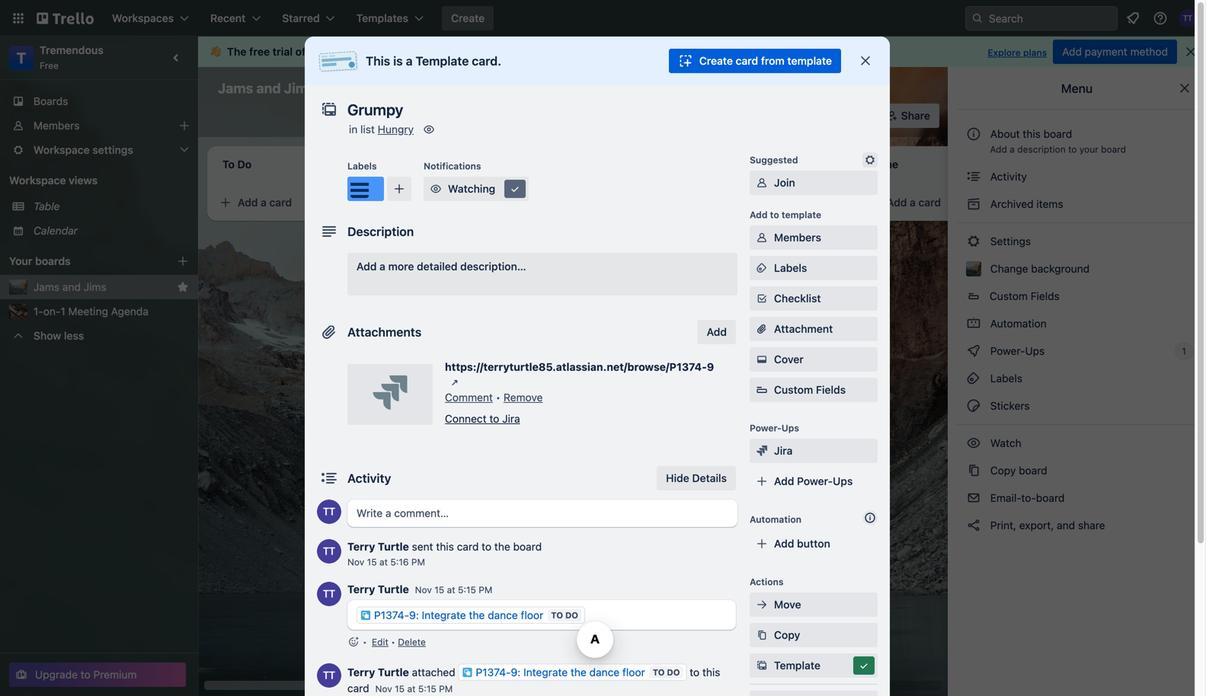 Task type: describe. For each thing, give the bounding box(es) containing it.
workspace for workspace visible
[[381, 82, 437, 94]]

sm image inside template button
[[856, 658, 872, 673]]

copy board link
[[957, 459, 1197, 483]]

sm image inside labels link
[[754, 261, 769, 276]]

1 horizontal spatial terry turtle (terryturtle) image
[[834, 105, 855, 126]]

1 horizontal spatial to do
[[653, 668, 680, 678]]

pm inside terry turtle sent this card to the board nov 15 at 5:16 pm
[[411, 557, 425, 568]]

banner containing 👋
[[198, 37, 1206, 67]]

table
[[34, 200, 60, 213]]

1 horizontal spatial labels link
[[957, 366, 1197, 391]]

add to template
[[750, 210, 821, 220]]

show less button
[[0, 324, 198, 348]]

jams inside jams and jims link
[[34, 281, 60, 293]]

1 horizontal spatial p1374-
[[476, 666, 511, 679]]

watch
[[987, 437, 1024, 449]]

nov inside terry turtle nov 15 at 5:15 pm
[[415, 585, 432, 595]]

about
[[990, 128, 1020, 140]]

print,
[[990, 519, 1016, 532]]

.
[[494, 45, 497, 58]]

2 vertical spatial and
[[1057, 519, 1075, 532]]

0 horizontal spatial color: blue, title: none image
[[347, 177, 384, 201]]

workspace visible
[[381, 82, 472, 94]]

1-on-1 meeting agenda link
[[34, 304, 189, 319]]

add reaction image
[[347, 635, 360, 650]]

1 horizontal spatial activity
[[987, 170, 1027, 183]]

1 vertical spatial jams and jims
[[34, 281, 106, 293]]

upgrade
[[35, 669, 78, 681]]

from
[[761, 54, 785, 67]]

change background link
[[957, 257, 1197, 281]]

hide details
[[666, 472, 727, 485]]

0 horizontal spatial jims
[[84, 281, 106, 293]]

add power-ups link
[[750, 469, 878, 494]]

ended
[[378, 45, 410, 58]]

board inside terry turtle sent this card to the board nov 15 at 5:16 pm
[[513, 541, 542, 553]]

nov inside terry turtle sent this card to the board nov 15 at 5:16 pm
[[347, 557, 364, 568]]

1 horizontal spatial ups
[[833, 475, 853, 488]]

card.
[[472, 54, 501, 68]]

stickers
[[987, 400, 1030, 412]]

this for board
[[1023, 128, 1041, 140]]

0 horizontal spatial the
[[469, 609, 485, 622]]

in
[[349, 123, 358, 136]]

explore
[[988, 47, 1021, 58]]

show
[[34, 330, 61, 342]]

0 horizontal spatial integrate
[[422, 609, 466, 622]]

custom fields button for menu
[[957, 284, 1197, 309]]

0 vertical spatial p1374-9: integrate the dance floor
[[374, 609, 543, 622]]

your
[[9, 255, 32, 267]]

2 horizontal spatial the
[[571, 666, 586, 679]]

upgrade to premium link
[[9, 663, 186, 687]]

add power-ups
[[774, 475, 853, 488]]

cover
[[774, 353, 804, 366]]

trial
[[273, 45, 293, 58]]

board right your
[[1101, 144, 1126, 155]]

0 horizontal spatial template
[[416, 54, 469, 68]]

5:16
[[390, 557, 409, 568]]

your boards
[[9, 255, 71, 267]]

sm image for email-to-board link on the bottom of the page
[[966, 491, 981, 506]]

5:15 inside terry turtle nov 15 at 5:15 pm
[[458, 585, 476, 595]]

1 vertical spatial integrate
[[523, 666, 568, 679]]

create button
[[442, 6, 494, 30]]

meeting
[[68, 305, 108, 318]]

1 horizontal spatial 9:
[[511, 666, 521, 679]]

sm image for template button
[[754, 658, 769, 673]]

1 horizontal spatial automation
[[987, 317, 1047, 330]]

open information menu image
[[1153, 11, 1168, 26]]

card inside to this card
[[347, 682, 369, 695]]

0 horizontal spatial ups
[[781, 423, 799, 433]]

sm image for checklist link
[[754, 291, 769, 306]]

comment
[[445, 391, 493, 404]]

this inside terry turtle sent this card to the board nov 15 at 5:16 pm
[[436, 541, 454, 553]]

starred icon image
[[177, 281, 189, 293]]

move
[[774, 598, 801, 611]]

terry for terry turtle sent this card to the board nov 15 at 5:16 pm
[[347, 541, 375, 553]]

tremendous free
[[40, 44, 104, 71]]

join
[[774, 176, 795, 189]]

about this board add a description to your board
[[990, 128, 1126, 155]]

a inside button
[[261, 196, 267, 209]]

add a card button
[[213, 190, 384, 215]]

custom for menu
[[990, 290, 1028, 302]]

1 vertical spatial nov 15 at 5:15 pm link
[[375, 684, 453, 694]]

0 horizontal spatial to
[[551, 611, 563, 621]]

email-
[[990, 492, 1021, 504]]

workspace visible button
[[353, 76, 481, 101]]

jams and jims link
[[34, 280, 171, 295]]

0 horizontal spatial labels link
[[750, 256, 878, 280]]

sm image inside stickers link
[[966, 398, 981, 414]]

terry for terry turtle attached
[[347, 666, 375, 679]]

description
[[347, 224, 414, 239]]

👋
[[210, 45, 221, 58]]

boards
[[34, 95, 68, 107]]

jims inside board name text field
[[284, 80, 315, 96]]

at inside terry turtle nov 15 at 5:15 pm
[[447, 585, 455, 595]]

your
[[1079, 144, 1098, 155]]

create from template… image
[[390, 197, 402, 209]]

0 horizontal spatial activity
[[347, 471, 391, 486]]

1 vertical spatial floor
[[622, 666, 645, 679]]

1 vertical spatial terry turtle (terryturtle) image
[[317, 500, 341, 524]]

hide details link
[[657, 466, 736, 491]]

nov 15 at 5:16 pm link
[[347, 557, 425, 568]]

to inside "about this board add a description to your board"
[[1068, 144, 1077, 155]]

template inside button
[[774, 659, 820, 672]]

detailed
[[417, 260, 457, 273]]

board up description at the right top of the page
[[1043, 128, 1072, 140]]

this
[[366, 54, 390, 68]]

customize views image
[[557, 81, 572, 96]]

0 horizontal spatial p1374-
[[374, 609, 409, 622]]

1 vertical spatial p1374-9: integrate the dance floor
[[476, 666, 645, 679]]

primary element
[[0, 0, 1206, 37]]

0 vertical spatial premium
[[309, 45, 354, 58]]

1 horizontal spatial 1
[[457, 242, 461, 252]]

attached
[[412, 666, 455, 679]]

1 vertical spatial to
[[653, 668, 665, 678]]

15 inside terry turtle nov 15 at 5:15 pm
[[434, 585, 444, 595]]

edit
[[372, 637, 388, 648]]

1 vertical spatial template
[[782, 210, 821, 220]]

calendar link
[[34, 223, 189, 238]]

hungry link
[[378, 123, 414, 136]]

1-on-1 meeting agenda
[[34, 305, 148, 318]]

0 vertical spatial floor
[[521, 609, 543, 622]]

0 notifications image
[[1124, 9, 1142, 27]]

upgrade to premium
[[35, 669, 137, 681]]

0 horizontal spatial https://terryturtle85.atlassian.net/browse/p1374 9 image
[[373, 376, 407, 410]]

0 vertical spatial labels
[[347, 161, 377, 171]]

1 horizontal spatial https://terryturtle85.atlassian.net/browse/p1374 9 image
[[447, 375, 462, 390]]

attachments
[[347, 325, 421, 339]]

at inside terry turtle sent this card to the board nov 15 at 5:16 pm
[[379, 557, 388, 568]]

add a more detailed description…
[[357, 260, 526, 273]]

2 horizontal spatial ups
[[1025, 345, 1045, 357]]

create for create card from template
[[699, 54, 733, 67]]

settings
[[987, 235, 1031, 248]]

0 horizontal spatial power-ups
[[750, 423, 799, 433]]

archived
[[990, 198, 1034, 210]]

remove
[[504, 391, 543, 404]]

2 vertical spatial 15
[[395, 684, 405, 694]]

add for add a card
[[238, 196, 258, 209]]

of
[[295, 45, 306, 58]]

copy for copy board
[[990, 464, 1016, 477]]

notifications
[[424, 161, 481, 171]]

visible
[[440, 82, 472, 94]]

on-
[[43, 305, 60, 318]]

sm image inside the cover link
[[754, 352, 769, 367]]

add inside "about this board add a description to your board"
[[990, 144, 1007, 155]]

1 horizontal spatial power-
[[797, 475, 833, 488]]

watching button
[[424, 177, 529, 201]]

0 vertical spatial nov 15 at 5:15 pm link
[[415, 585, 492, 595]]

1 vertical spatial 5:15
[[418, 684, 436, 694]]

sm image for right labels link
[[966, 371, 981, 386]]

background
[[1031, 262, 1090, 275]]

create card from template button
[[669, 49, 841, 73]]

copy for copy
[[774, 629, 800, 641]]

add button
[[698, 320, 736, 344]]

the
[[227, 45, 246, 58]]

2 vertical spatial at
[[407, 684, 416, 694]]

explore plans
[[988, 47, 1047, 58]]

list
[[360, 123, 375, 136]]

delete link
[[398, 637, 426, 648]]

to-
[[1021, 492, 1036, 504]]

back to home image
[[37, 6, 94, 30]]

grumpy
[[439, 199, 478, 212]]

1 vertical spatial premium
[[93, 669, 137, 681]]

1 vertical spatial do
[[667, 668, 680, 678]]

1 vertical spatial members link
[[750, 226, 878, 250]]

board inside email-to-board link
[[1036, 492, 1065, 504]]

automation link
[[957, 312, 1197, 336]]

watch link
[[957, 431, 1197, 456]]

board link
[[484, 76, 549, 101]]

description
[[1017, 144, 1066, 155]]

add board image
[[177, 255, 189, 267]]

add button button
[[750, 532, 878, 556]]

sm image for watch "link"
[[966, 436, 981, 451]]

0 vertical spatial power-ups
[[987, 345, 1048, 357]]

0 vertical spatial members link
[[0, 114, 198, 138]]

board
[[510, 82, 540, 94]]

wave image
[[210, 45, 221, 59]]

0 horizontal spatial and
[[62, 281, 81, 293]]

👋 the free trial of premium has ended for tremendous .
[[210, 45, 497, 58]]



Task type: locate. For each thing, give the bounding box(es) containing it.
1 horizontal spatial fields
[[1031, 290, 1060, 302]]

terry inside terry turtle sent this card to the board nov 15 at 5:16 pm
[[347, 541, 375, 553]]

custom fields for add to template
[[774, 384, 846, 396]]

Search field
[[984, 7, 1117, 30]]

2 turtle from the top
[[378, 583, 409, 596]]

terry for terry turtle nov 15 at 5:15 pm
[[347, 583, 375, 596]]

boards link
[[0, 89, 198, 114]]

sent
[[412, 541, 433, 553]]

pm down terry turtle sent this card to the board nov 15 at 5:16 pm
[[479, 585, 492, 595]]

plans
[[1023, 47, 1047, 58]]

to inside to this card
[[690, 666, 699, 679]]

custom down cover on the bottom right of page
[[774, 384, 813, 396]]

0 horizontal spatial pm
[[411, 557, 425, 568]]

custom fields button
[[957, 284, 1197, 309], [750, 382, 878, 398]]

sm image inside the copy board link
[[966, 463, 981, 478]]

color: blue, title: none image left the "create from template…" image
[[347, 177, 384, 201]]

0 vertical spatial p1374-
[[374, 609, 409, 622]]

the inside terry turtle sent this card to the board nov 15 at 5:16 pm
[[494, 541, 510, 553]]

0 horizontal spatial 9:
[[409, 609, 419, 622]]

jams and jims
[[218, 80, 315, 96], [34, 281, 106, 293]]

t
[[17, 49, 26, 67]]

sm image for move link on the right of the page
[[754, 597, 769, 613]]

at down terry turtle sent this card to the board nov 15 at 5:16 pm
[[447, 585, 455, 595]]

workspace inside button
[[381, 82, 437, 94]]

0 vertical spatial pm
[[411, 557, 425, 568]]

1 turtle from the top
[[378, 541, 409, 553]]

1 horizontal spatial do
[[667, 668, 680, 678]]

banner
[[198, 37, 1206, 67]]

0 vertical spatial terry turtle (terryturtle) image
[[834, 105, 855, 126]]

https://terryturtle85.atlassian.net/browse/p1374 9 image
[[447, 375, 462, 390], [373, 376, 407, 410]]

0 vertical spatial terry
[[347, 541, 375, 553]]

9
[[707, 361, 714, 373]]

sm image inside archived items link
[[966, 197, 981, 212]]

custom
[[990, 290, 1028, 302], [774, 384, 813, 396]]

fields down the cover link
[[816, 384, 846, 396]]

add for add to template
[[750, 210, 768, 220]]

1 horizontal spatial this
[[702, 666, 720, 679]]

jams
[[218, 80, 253, 96], [34, 281, 60, 293]]

power- up stickers
[[990, 345, 1025, 357]]

workspace down "is"
[[381, 82, 437, 94]]

this inside to this card
[[702, 666, 720, 679]]

1 vertical spatial members
[[774, 231, 821, 244]]

and left share
[[1057, 519, 1075, 532]]

nov 15 at 5:15 pm link down terry turtle sent this card to the board nov 15 at 5:16 pm
[[415, 585, 492, 595]]

share button
[[880, 104, 939, 128]]

1 vertical spatial to do
[[653, 668, 680, 678]]

nov 15 at 5:15 pm
[[375, 684, 453, 694]]

sm image inside join link
[[754, 175, 769, 190]]

sm image inside template button
[[754, 658, 769, 673]]

nov
[[347, 557, 364, 568], [415, 585, 432, 595], [375, 684, 392, 694]]

settings link
[[957, 229, 1197, 254]]

sm image inside checklist link
[[754, 291, 769, 306]]

15 down terry turtle attached
[[395, 684, 405, 694]]

3 terry from the top
[[347, 666, 375, 679]]

nov 15 at 5:15 pm link
[[415, 585, 492, 595], [375, 684, 453, 694]]

automation up "add button"
[[750, 514, 801, 525]]

archived items link
[[957, 192, 1197, 216]]

0 horizontal spatial automation
[[750, 514, 801, 525]]

custom down the change
[[990, 290, 1028, 302]]

less
[[64, 330, 84, 342]]

0 vertical spatial 9:
[[409, 609, 419, 622]]

jams down the
[[218, 80, 253, 96]]

this inside "about this board add a description to your board"
[[1023, 128, 1041, 140]]

1 vertical spatial dance
[[589, 666, 620, 679]]

1 vertical spatial custom
[[774, 384, 813, 396]]

ups down automation link
[[1025, 345, 1045, 357]]

at down terry turtle attached
[[407, 684, 416, 694]]

payment
[[1085, 45, 1127, 58]]

add inside "button"
[[707, 326, 727, 338]]

tremendous link
[[40, 44, 104, 56]]

None text field
[[340, 96, 843, 123]]

card inside terry turtle sent this card to the board nov 15 at 5:16 pm
[[457, 541, 479, 553]]

1 vertical spatial the
[[469, 609, 485, 622]]

sm image inside automation link
[[966, 316, 981, 331]]

2 terry from the top
[[347, 583, 375, 596]]

turtle inside terry turtle sent this card to the board nov 15 at 5:16 pm
[[378, 541, 409, 553]]

board inside the copy board link
[[1019, 464, 1047, 477]]

turtle up nov 15 at 5:15 pm
[[378, 666, 409, 679]]

add for add payment method
[[1062, 45, 1082, 58]]

premium right of at the top of the page
[[309, 45, 354, 58]]

2 vertical spatial power-
[[797, 475, 833, 488]]

1 horizontal spatial labels
[[774, 262, 807, 274]]

move link
[[750, 593, 878, 617]]

p1374- right attached
[[476, 666, 511, 679]]

1 horizontal spatial members
[[774, 231, 821, 244]]

1 horizontal spatial create
[[699, 54, 733, 67]]

custom fields button for add to template
[[750, 382, 878, 398]]

0 vertical spatial and
[[256, 80, 281, 96]]

1 vertical spatial turtle
[[378, 583, 409, 596]]

0 vertical spatial the
[[494, 541, 510, 553]]

custom fields button down change background 'link'
[[957, 284, 1197, 309]]

0 horizontal spatial copy
[[774, 629, 800, 641]]

0 vertical spatial 1
[[457, 242, 461, 252]]

template up visible
[[416, 54, 469, 68]]

Board name text field
[[210, 76, 323, 101]]

0 horizontal spatial to do
[[551, 611, 578, 621]]

sm image inside labels link
[[966, 371, 981, 386]]

0 horizontal spatial workspace
[[9, 174, 66, 187]]

sm image for print, export, and share link
[[966, 518, 981, 533]]

labels link up checklist link
[[750, 256, 878, 280]]

ups up jira
[[781, 423, 799, 433]]

email-to-board link
[[957, 486, 1197, 510]]

1 horizontal spatial color: blue, title: none image
[[439, 189, 469, 195]]

power- up button
[[797, 475, 833, 488]]

workspace up table
[[9, 174, 66, 187]]

for
[[413, 45, 427, 58]]

1 horizontal spatial floor
[[622, 666, 645, 679]]

0 horizontal spatial create
[[451, 12, 485, 24]]

terry turtle attached
[[347, 666, 458, 679]]

sm image inside email-to-board link
[[966, 491, 981, 506]]

https://terryturtle85.atlassian.net/browse/p1374-
[[445, 361, 707, 373]]

0 vertical spatial jams and jims
[[218, 80, 315, 96]]

sm image inside move link
[[754, 597, 769, 613]]

1 terry from the top
[[347, 541, 375, 553]]

2 vertical spatial this
[[702, 666, 720, 679]]

0 horizontal spatial dance
[[488, 609, 518, 622]]

nov left 5:16
[[347, 557, 364, 568]]

5:15 down terry turtle sent this card to the board nov 15 at 5:16 pm
[[458, 585, 476, 595]]

turtle up 5:16
[[378, 541, 409, 553]]

agenda
[[111, 305, 148, 318]]

create left from
[[699, 54, 733, 67]]

https://terryturtle85.atlassian.net/browse/p1374 9 image up comment
[[447, 375, 462, 390]]

2 vertical spatial ups
[[833, 475, 853, 488]]

1 vertical spatial at
[[447, 585, 455, 595]]

and inside board name text field
[[256, 80, 281, 96]]

search image
[[971, 12, 984, 24]]

change background
[[987, 262, 1090, 275]]

1 vertical spatial 1
[[60, 305, 65, 318]]

p1374- up •
[[374, 609, 409, 622]]

a inside "about this board add a description to your board"
[[1010, 144, 1015, 155]]

labels down list
[[347, 161, 377, 171]]

0 horizontal spatial power-
[[750, 423, 781, 433]]

custom fields for menu
[[990, 290, 1060, 302]]

labels link
[[750, 256, 878, 280], [957, 366, 1197, 391]]

1 horizontal spatial jams and jims
[[218, 80, 315, 96]]

2 horizontal spatial pm
[[479, 585, 492, 595]]

nov down terry turtle attached
[[375, 684, 392, 694]]

1 horizontal spatial template
[[774, 659, 820, 672]]

0 horizontal spatial jams
[[34, 281, 60, 293]]

0 horizontal spatial members
[[34, 119, 80, 132]]

turtle for attached
[[378, 666, 409, 679]]

to
[[1068, 144, 1077, 155], [770, 210, 779, 220], [482, 541, 491, 553], [690, 666, 699, 679], [81, 669, 90, 681]]

0 horizontal spatial tremendous
[[40, 44, 104, 56]]

add for add button
[[774, 537, 794, 550]]

this for card
[[702, 666, 720, 679]]

tremendous down "create" button
[[430, 45, 494, 58]]

2 horizontal spatial this
[[1023, 128, 1041, 140]]

sm image
[[421, 122, 437, 137], [862, 152, 878, 168], [754, 291, 769, 306], [966, 371, 981, 386], [966, 436, 981, 451], [966, 463, 981, 478], [966, 491, 981, 506], [966, 518, 981, 533], [754, 597, 769, 613], [754, 658, 769, 673]]

terry down add reaction image
[[347, 666, 375, 679]]

board
[[1043, 128, 1072, 140], [1101, 144, 1126, 155], [1019, 464, 1047, 477], [1036, 492, 1065, 504], [513, 541, 542, 553]]

email-to-board
[[987, 492, 1065, 504]]

1 vertical spatial custom fields
[[774, 384, 846, 396]]

2 horizontal spatial nov
[[415, 585, 432, 595]]

attachment
[[774, 323, 833, 335]]

automation
[[987, 317, 1047, 330], [750, 514, 801, 525]]

labels up stickers
[[987, 372, 1022, 385]]

add
[[1062, 45, 1082, 58], [990, 144, 1007, 155], [238, 196, 258, 209], [750, 210, 768, 220], [357, 260, 377, 273], [707, 326, 727, 338], [774, 475, 794, 488], [774, 537, 794, 550]]

grumpy link
[[439, 198, 616, 213]]

sm image inside copy link
[[754, 628, 769, 643]]

copy down the move
[[774, 629, 800, 641]]

2 vertical spatial 1
[[1182, 346, 1186, 357]]

0 horizontal spatial custom
[[774, 384, 813, 396]]

copy
[[990, 464, 1016, 477], [774, 629, 800, 641]]

add inside banner
[[1062, 45, 1082, 58]]

jims down of at the top of the page
[[284, 80, 315, 96]]

0 vertical spatial fields
[[1031, 290, 1060, 302]]

actions
[[750, 577, 784, 587]]

0 horizontal spatial at
[[379, 557, 388, 568]]

sm image inside settings link
[[966, 234, 981, 249]]

copy inside copy link
[[774, 629, 800, 641]]

tremendous up free at the top left
[[40, 44, 104, 56]]

fields for add to template
[[816, 384, 846, 396]]

0 vertical spatial members
[[34, 119, 80, 132]]

1 vertical spatial workspace
[[9, 174, 66, 187]]

5:15 down attached
[[418, 684, 436, 694]]

pm down sent
[[411, 557, 425, 568]]

1
[[457, 242, 461, 252], [60, 305, 65, 318], [1182, 346, 1186, 357]]

create inside "create" button
[[451, 12, 485, 24]]

share
[[1078, 519, 1105, 532]]

turtle down 5:16
[[378, 583, 409, 596]]

pm down attached
[[439, 684, 453, 694]]

template
[[416, 54, 469, 68], [774, 659, 820, 672]]

3 turtle from the top
[[378, 666, 409, 679]]

color: blue, title: none image up grumpy
[[439, 189, 469, 195]]

5:15
[[458, 585, 476, 595], [418, 684, 436, 694]]

1 horizontal spatial premium
[[309, 45, 354, 58]]

jams and jims down "free"
[[218, 80, 315, 96]]

15 left 5:16
[[367, 557, 377, 568]]

add for add "button"
[[707, 326, 727, 338]]

jams up on-
[[34, 281, 60, 293]]

template down copy link at right bottom
[[774, 659, 820, 672]]

custom fields down the cover link
[[774, 384, 846, 396]]

0 horizontal spatial members link
[[0, 114, 198, 138]]

0 vertical spatial activity
[[987, 170, 1027, 183]]

sm image inside print, export, and share link
[[966, 518, 981, 533]]

template inside button
[[787, 54, 832, 67]]

jims up 1-on-1 meeting agenda
[[84, 281, 106, 293]]

add payment method button
[[1053, 40, 1177, 64]]

free
[[249, 45, 270, 58]]

power-ups up jira
[[750, 423, 799, 433]]

0 vertical spatial nov
[[347, 557, 364, 568]]

terry
[[347, 541, 375, 553], [347, 583, 375, 596], [347, 666, 375, 679]]

power-ups up stickers
[[987, 345, 1048, 357]]

1 horizontal spatial 5:15
[[458, 585, 476, 595]]

1 horizontal spatial nov
[[375, 684, 392, 694]]

custom fields down change background at right top
[[990, 290, 1060, 302]]

1 vertical spatial copy
[[774, 629, 800, 641]]

turtle for sent
[[378, 541, 409, 553]]

1 vertical spatial ups
[[781, 423, 799, 433]]

board up print, export, and share
[[1036, 492, 1065, 504]]

ups up add button button
[[833, 475, 853, 488]]

terry down nov 15 at 5:16 pm link
[[347, 583, 375, 596]]

0 horizontal spatial 5:15
[[418, 684, 436, 694]]

0 vertical spatial 15
[[367, 557, 377, 568]]

p1374-
[[374, 609, 409, 622], [476, 666, 511, 679]]

watching
[[448, 182, 495, 195]]

template right from
[[787, 54, 832, 67]]

terry turtle (terryturtle) image
[[1179, 9, 1197, 27], [317, 539, 341, 564], [317, 582, 341, 606], [317, 664, 341, 688]]

sm image inside activity link
[[966, 169, 981, 184]]

power- up jira
[[750, 423, 781, 433]]

premium right upgrade
[[93, 669, 137, 681]]

add for add a more detailed description…
[[357, 260, 377, 273]]

2 horizontal spatial labels
[[987, 372, 1022, 385]]

tremendous inside banner
[[430, 45, 494, 58]]

board up to-
[[1019, 464, 1047, 477]]

method
[[1130, 45, 1168, 58]]

1 vertical spatial fields
[[816, 384, 846, 396]]

turtle for nov
[[378, 583, 409, 596]]

suggested
[[750, 155, 798, 165]]

add for add power-ups
[[774, 475, 794, 488]]

1 horizontal spatial custom fields
[[990, 290, 1060, 302]]

custom fields button down the cover link
[[750, 382, 878, 398]]

0 vertical spatial labels link
[[750, 256, 878, 280]]

template button
[[750, 654, 878, 678]]

p1374-9: integrate the dance floor
[[374, 609, 543, 622], [476, 666, 645, 679]]

15 inside terry turtle sent this card to the board nov 15 at 5:16 pm
[[367, 557, 377, 568]]

terry turtle (terryturtle) image
[[834, 105, 855, 126], [317, 500, 341, 524]]

members link down boards at the top left of the page
[[0, 114, 198, 138]]

create inside 'create card from template' button
[[699, 54, 733, 67]]

items
[[1036, 198, 1063, 210]]

create
[[451, 12, 485, 24], [699, 54, 733, 67]]

fields for menu
[[1031, 290, 1060, 302]]

2 horizontal spatial 1
[[1182, 346, 1186, 357]]

cover link
[[750, 347, 878, 372]]

to this card
[[347, 666, 720, 695]]

1 horizontal spatial to
[[653, 668, 665, 678]]

edit link
[[372, 637, 388, 648]]

color: blue, title: none image
[[347, 177, 384, 201], [439, 189, 469, 195]]

export,
[[1019, 519, 1054, 532]]

0 horizontal spatial do
[[565, 611, 578, 621]]

0 vertical spatial this
[[1023, 128, 1041, 140]]

0 vertical spatial turtle
[[378, 541, 409, 553]]

and down "free"
[[256, 80, 281, 96]]

at left 5:16
[[379, 557, 388, 568]]

members down boards at the top left of the page
[[34, 119, 80, 132]]

checklist
[[774, 292, 821, 305]]

terry up nov 15 at 5:16 pm link
[[347, 541, 375, 553]]

workspace for workspace views
[[9, 174, 66, 187]]

template
[[787, 54, 832, 67], [782, 210, 821, 220]]

labels link up stickers link
[[957, 366, 1197, 391]]

0 vertical spatial do
[[565, 611, 578, 621]]

15 down terry turtle sent this card to the board nov 15 at 5:16 pm
[[434, 585, 444, 595]]

pm inside terry turtle nov 15 at 5:15 pm
[[479, 585, 492, 595]]

board down 'write a comment' text field
[[513, 541, 542, 553]]

2 vertical spatial turtle
[[378, 666, 409, 679]]

change
[[990, 262, 1028, 275]]

and down your boards with 2 items element
[[62, 281, 81, 293]]

jams inside board name text field
[[218, 80, 253, 96]]

0 vertical spatial custom fields
[[990, 290, 1060, 302]]

jams and jims inside board name text field
[[218, 80, 315, 96]]

is
[[393, 54, 403, 68]]

card
[[736, 54, 758, 67], [269, 196, 292, 209], [457, 541, 479, 553], [347, 682, 369, 695]]

1 vertical spatial labels
[[774, 262, 807, 274]]

t link
[[9, 46, 34, 70]]

Write a comment text field
[[347, 500, 737, 527]]

2 horizontal spatial power-
[[990, 345, 1025, 357]]

sm image inside watch "link"
[[966, 436, 981, 451]]

0 vertical spatial custom
[[990, 290, 1028, 302]]

1 horizontal spatial pm
[[439, 684, 453, 694]]

0 vertical spatial dance
[[488, 609, 518, 622]]

1 vertical spatial 9:
[[511, 666, 521, 679]]

star or unstar board image
[[332, 82, 344, 94]]

sm image for the copy board link
[[966, 463, 981, 478]]

https://terryturtle85.atlassian.net/browse/p1374 9 image down attachments
[[373, 376, 407, 410]]

labels up checklist
[[774, 262, 807, 274]]

members down add to template
[[774, 231, 821, 244]]

integrate
[[422, 609, 466, 622], [523, 666, 568, 679]]

join link
[[750, 171, 878, 195]]

checklist link
[[750, 286, 878, 311]]

fields down change background at right top
[[1031, 290, 1060, 302]]

0 vertical spatial at
[[379, 557, 388, 568]]

1 vertical spatial this
[[436, 541, 454, 553]]

members link down add to template
[[750, 226, 878, 250]]

hungry
[[378, 123, 414, 136]]

your boards with 2 items element
[[9, 252, 154, 270]]

custom for add to template
[[774, 384, 813, 396]]

nov down terry turtle sent this card to the board nov 15 at 5:16 pm
[[415, 585, 432, 595]]

1 vertical spatial terry
[[347, 583, 375, 596]]

create for create
[[451, 12, 485, 24]]

1 horizontal spatial tremendous
[[430, 45, 494, 58]]

copy up email-
[[990, 464, 1016, 477]]

1 vertical spatial pm
[[479, 585, 492, 595]]

nov 15 at 5:15 pm link down terry turtle attached
[[375, 684, 453, 694]]

create up the card.
[[451, 12, 485, 24]]

2 horizontal spatial at
[[447, 585, 455, 595]]

more
[[388, 260, 414, 273]]

automation down the change
[[987, 317, 1047, 330]]

sm image
[[672, 104, 694, 125], [966, 169, 981, 184], [754, 175, 769, 190], [428, 181, 443, 197], [507, 181, 523, 197], [966, 197, 981, 212], [754, 230, 769, 245], [966, 234, 981, 249], [754, 261, 769, 276], [966, 316, 981, 331], [966, 344, 981, 359], [754, 352, 769, 367], [966, 398, 981, 414], [754, 443, 769, 459], [754, 628, 769, 643], [856, 658, 872, 673]]

a
[[406, 54, 413, 68], [1010, 144, 1015, 155], [261, 196, 267, 209], [379, 260, 385, 273]]

2 vertical spatial terry
[[347, 666, 375, 679]]

comment link
[[445, 391, 493, 404]]

to
[[551, 611, 563, 621], [653, 668, 665, 678]]

0 vertical spatial create
[[451, 12, 485, 24]]

template down join link
[[782, 210, 821, 220]]

dance
[[488, 609, 518, 622], [589, 666, 620, 679]]

delete
[[398, 637, 426, 648]]

jams and jims down your boards with 2 items element
[[34, 281, 106, 293]]

to inside terry turtle sent this card to the board nov 15 at 5:16 pm
[[482, 541, 491, 553]]



Task type: vqa. For each thing, say whether or not it's contained in the screenshot.
second Hire from the top
no



